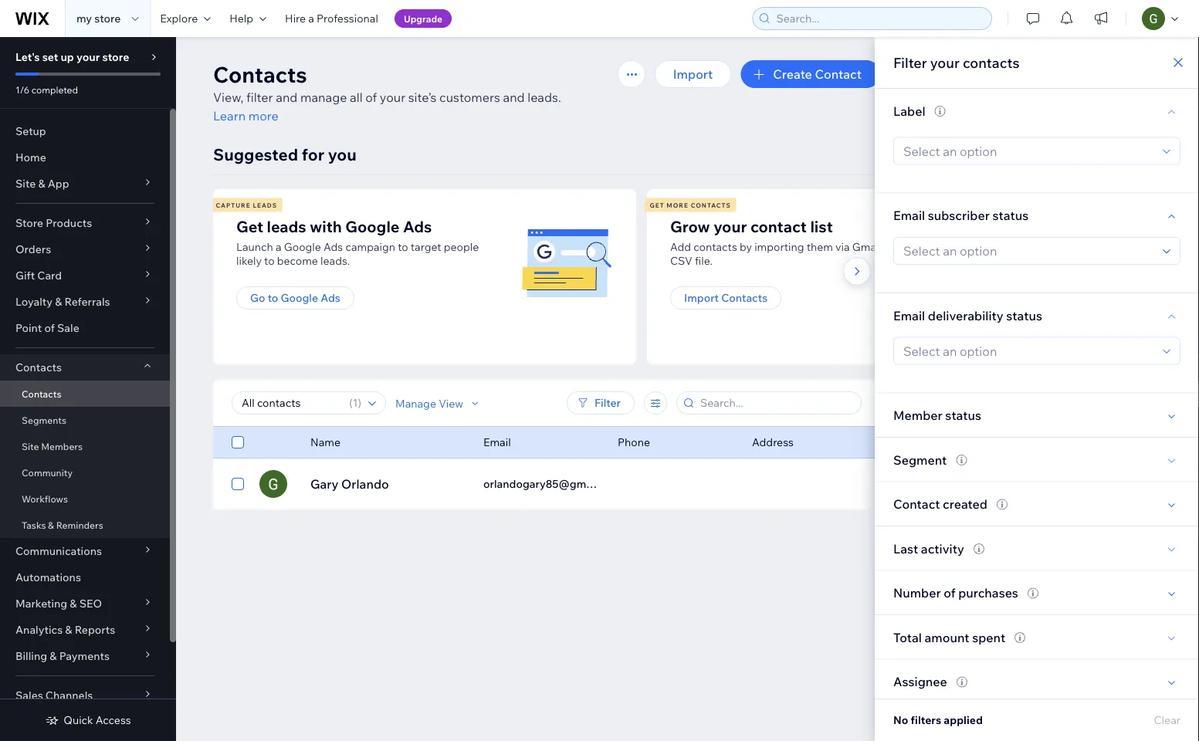 Task type: describe. For each thing, give the bounding box(es) containing it.
& for billing
[[50, 650, 57, 663]]

gmail
[[853, 240, 882, 254]]

leads
[[253, 201, 277, 209]]

manage view
[[396, 396, 464, 410]]

gift
[[15, 269, 35, 282]]

filter
[[246, 90, 273, 105]]

& for loyalty
[[55, 295, 62, 309]]

status for email subscriber status
[[993, 208, 1029, 223]]

help button
[[220, 0, 276, 37]]

import contacts
[[684, 291, 768, 305]]

import for import contacts
[[684, 291, 719, 305]]

gift card button
[[0, 263, 170, 289]]

import button
[[655, 60, 732, 88]]

go to google ads
[[250, 291, 341, 305]]

site members
[[22, 441, 83, 452]]

(
[[349, 396, 353, 410]]

assignee
[[894, 674, 948, 690]]

set
[[42, 50, 58, 64]]

phone
[[618, 436, 650, 449]]

workflows link
[[0, 486, 170, 512]]

your inside contacts view, filter and manage all of your site's customers and leads. learn more
[[380, 90, 406, 105]]

view
[[439, 396, 464, 410]]

store inside the sidebar element
[[102, 50, 129, 64]]

subscriber
[[928, 208, 990, 223]]

sidebar element
[[0, 37, 176, 742]]

help
[[230, 12, 253, 25]]

store products button
[[0, 210, 170, 236]]

( 1 )
[[349, 396, 362, 410]]

or
[[885, 240, 895, 254]]

email for email subscriber status
[[894, 208, 926, 223]]

last
[[894, 541, 919, 556]]

site for site members
[[22, 441, 39, 452]]

gary
[[311, 477, 339, 492]]

workflows
[[22, 493, 68, 505]]

contacts inside contacts view, filter and manage all of your site's customers and leads. learn more
[[213, 61, 307, 88]]

filter button
[[567, 392, 635, 415]]

member
[[894, 408, 943, 423]]

status for email deliverability status
[[1007, 308, 1043, 323]]

home
[[15, 151, 46, 164]]

manage view button
[[396, 396, 482, 410]]

import for import
[[673, 66, 713, 82]]

2 vertical spatial status
[[946, 408, 982, 423]]

community link
[[0, 460, 170, 486]]

analytics & reports
[[15, 623, 115, 637]]

1
[[353, 396, 358, 410]]

grow your contact list add contacts by importing them via gmail or a csv file.
[[671, 217, 903, 268]]

communications
[[15, 545, 102, 558]]

contacts
[[691, 201, 731, 209]]

of inside contacts view, filter and manage all of your site's customers and leads. learn more
[[366, 90, 377, 105]]

importing
[[755, 240, 805, 254]]

launch
[[236, 240, 273, 254]]

gary orlando
[[311, 477, 389, 492]]

store products
[[15, 216, 92, 230]]

marketing & seo
[[15, 597, 102, 611]]

referrals
[[65, 295, 110, 309]]

quick access button
[[45, 714, 131, 728]]

reports
[[75, 623, 115, 637]]

all
[[350, 90, 363, 105]]

grow
[[671, 217, 710, 236]]

billing & payments
[[15, 650, 110, 663]]

activity
[[922, 541, 965, 556]]

card
[[37, 269, 62, 282]]

gary orlando image
[[260, 470, 287, 498]]

become
[[277, 254, 318, 268]]

billing & payments button
[[0, 644, 170, 670]]

segments
[[22, 414, 66, 426]]

contacts inside popup button
[[15, 361, 62, 374]]

1 vertical spatial search... field
[[696, 392, 857, 414]]

sales channels button
[[0, 683, 170, 709]]

payments
[[59, 650, 110, 663]]

filter for filter your contacts
[[894, 54, 928, 71]]

a inside grow your contact list add contacts by importing them via gmail or a csv file.
[[898, 240, 903, 254]]

1/6
[[15, 84, 29, 95]]

applied
[[944, 714, 983, 727]]

google inside go to google ads "button"
[[281, 291, 318, 305]]

1 and from the left
[[276, 90, 298, 105]]

0 vertical spatial ads
[[403, 217, 432, 236]]

tasks & reminders
[[22, 520, 103, 531]]

a inside get leads with google ads launch a google ads campaign to target people likely to become leads.
[[276, 240, 282, 254]]

0 vertical spatial google
[[346, 217, 400, 236]]

2 and from the left
[[503, 90, 525, 105]]

them
[[807, 240, 833, 254]]

0 vertical spatial store
[[94, 12, 121, 25]]

hire a professional link
[[276, 0, 388, 37]]

store
[[15, 216, 43, 230]]

seo
[[79, 597, 102, 611]]

csv
[[671, 254, 693, 268]]

last activity
[[894, 541, 965, 556]]

site & app
[[15, 177, 69, 190]]

let's set up your store
[[15, 50, 129, 64]]

get leads with google ads launch a google ads campaign to target people likely to become leads.
[[236, 217, 479, 268]]

hire a professional
[[285, 12, 378, 25]]

create contact
[[774, 66, 862, 82]]

orlandogary85@gmail.com
[[484, 477, 623, 491]]

suggested for you
[[213, 144, 357, 165]]

leads. inside contacts view, filter and manage all of your site's customers and leads. learn more
[[528, 90, 562, 105]]

learn more button
[[213, 107, 279, 125]]

your inside the sidebar element
[[76, 50, 100, 64]]

likely
[[236, 254, 262, 268]]

upgrade button
[[395, 9, 452, 28]]

gift card
[[15, 269, 62, 282]]

get more contacts
[[650, 201, 731, 209]]



Task type: vqa. For each thing, say whether or not it's contained in the screenshot.
select an option field for Country/State
no



Task type: locate. For each thing, give the bounding box(es) containing it.
& for analytics
[[65, 623, 72, 637]]

& inside the site & app 'dropdown button'
[[38, 177, 45, 190]]

created
[[943, 497, 988, 512]]

contacts view, filter and manage all of your site's customers and leads. learn more
[[213, 61, 562, 124]]

0 horizontal spatial filter
[[595, 396, 621, 410]]

1 vertical spatial filter
[[595, 396, 621, 410]]

google up campaign
[[346, 217, 400, 236]]

get
[[236, 217, 263, 236]]

leads. inside get leads with google ads launch a google ads campaign to target people likely to become leads.
[[321, 254, 350, 268]]

view,
[[213, 90, 244, 105]]

products
[[46, 216, 92, 230]]

contact
[[815, 66, 862, 82], [894, 497, 941, 512]]

contact right create
[[815, 66, 862, 82]]

no
[[894, 714, 909, 727]]

& for tasks
[[48, 520, 54, 531]]

a down the 'leads'
[[276, 240, 282, 254]]

& right "loyalty"
[[55, 295, 62, 309]]

0 vertical spatial select an option field
[[899, 138, 1159, 164]]

Unsaved view field
[[237, 392, 345, 414]]

member status
[[894, 408, 982, 423]]

setup
[[15, 124, 46, 138]]

import contacts button
[[671, 287, 782, 310]]

people
[[444, 240, 479, 254]]

store right "my"
[[94, 12, 121, 25]]

of for number of purchases
[[944, 585, 956, 601]]

0 vertical spatial filter
[[894, 54, 928, 71]]

no filters applied
[[894, 714, 983, 727]]

0 vertical spatial contacts
[[963, 54, 1020, 71]]

contacts
[[213, 61, 307, 88], [722, 291, 768, 305], [15, 361, 62, 374], [22, 388, 61, 400]]

contacts inside "button"
[[722, 291, 768, 305]]

0 vertical spatial import
[[673, 66, 713, 82]]

Select an option field
[[899, 138, 1159, 164], [899, 238, 1159, 264], [899, 338, 1159, 364]]

0 vertical spatial to
[[398, 240, 408, 254]]

contacts down point of sale
[[15, 361, 62, 374]]

import inside button
[[673, 66, 713, 82]]

0 vertical spatial of
[[366, 90, 377, 105]]

to left target
[[398, 240, 408, 254]]

site & app button
[[0, 171, 170, 197]]

0 horizontal spatial contacts
[[694, 240, 738, 254]]

point
[[15, 321, 42, 335]]

Search... field
[[772, 8, 987, 29], [696, 392, 857, 414]]

1 horizontal spatial of
[[366, 90, 377, 105]]

capture leads
[[216, 201, 277, 209]]

orders button
[[0, 236, 170, 263]]

& left 'reports'
[[65, 623, 72, 637]]

1 horizontal spatial leads.
[[528, 90, 562, 105]]

& inside "analytics & reports" popup button
[[65, 623, 72, 637]]

filter for filter
[[595, 396, 621, 410]]

tasks & reminders link
[[0, 512, 170, 538]]

& right billing
[[50, 650, 57, 663]]

0 vertical spatial email
[[894, 208, 926, 223]]

google down become at the top
[[281, 291, 318, 305]]

2 select an option field from the top
[[899, 238, 1159, 264]]

& inside tasks & reminders link
[[48, 520, 54, 531]]

to right 'go'
[[268, 291, 278, 305]]

contacts up filter
[[213, 61, 307, 88]]

filter inside button
[[595, 396, 621, 410]]

1 vertical spatial of
[[44, 321, 55, 335]]

2 vertical spatial email
[[484, 436, 511, 449]]

setup link
[[0, 118, 170, 144]]

1 vertical spatial contacts
[[694, 240, 738, 254]]

list containing get leads with google ads
[[211, 189, 1077, 365]]

0 vertical spatial leads.
[[528, 90, 562, 105]]

filter
[[894, 54, 928, 71], [595, 396, 621, 410]]

analytics & reports button
[[0, 617, 170, 644]]

to inside go to google ads "button"
[[268, 291, 278, 305]]

amount
[[925, 630, 970, 645]]

google
[[346, 217, 400, 236], [284, 240, 321, 254], [281, 291, 318, 305]]

a right the hire
[[308, 12, 314, 25]]

& right tasks
[[48, 520, 54, 531]]

contact
[[751, 217, 807, 236]]

0 horizontal spatial a
[[276, 240, 282, 254]]

ads down the with
[[324, 240, 343, 254]]

1 vertical spatial ads
[[324, 240, 343, 254]]

& inside marketing & seo popup button
[[70, 597, 77, 611]]

number of purchases
[[894, 585, 1019, 601]]

2 vertical spatial to
[[268, 291, 278, 305]]

file.
[[695, 254, 713, 268]]

1 vertical spatial store
[[102, 50, 129, 64]]

site down segments
[[22, 441, 39, 452]]

via
[[836, 240, 850, 254]]

& left the app
[[38, 177, 45, 190]]

create
[[774, 66, 813, 82]]

email up or
[[894, 208, 926, 223]]

status
[[993, 208, 1029, 223], [1007, 308, 1043, 323], [946, 408, 982, 423]]

your inside grow your contact list add contacts by importing them via gmail or a csv file.
[[714, 217, 747, 236]]

leads. down the with
[[321, 254, 350, 268]]

a inside the hire a professional 'link'
[[308, 12, 314, 25]]

of for point of sale
[[44, 321, 55, 335]]

list
[[811, 217, 833, 236]]

go
[[250, 291, 265, 305]]

2 horizontal spatial of
[[944, 585, 956, 601]]

email deliverability status
[[894, 308, 1043, 323]]

1 vertical spatial contact
[[894, 497, 941, 512]]

suggested
[[213, 144, 298, 165]]

filters
[[911, 714, 942, 727]]

channels
[[45, 689, 93, 703]]

site for site & app
[[15, 177, 36, 190]]

of right number
[[944, 585, 956, 601]]

to down launch
[[264, 254, 275, 268]]

google up become at the top
[[284, 240, 321, 254]]

1 horizontal spatial a
[[308, 12, 314, 25]]

a right or
[[898, 240, 903, 254]]

status right deliverability
[[1007, 308, 1043, 323]]

contacts up segments
[[22, 388, 61, 400]]

contact inside button
[[815, 66, 862, 82]]

reminders
[[56, 520, 103, 531]]

home link
[[0, 144, 170, 171]]

2 vertical spatial google
[[281, 291, 318, 305]]

0 horizontal spatial of
[[44, 321, 55, 335]]

3 select an option field from the top
[[899, 338, 1159, 364]]

& inside "billing & payments" dropdown button
[[50, 650, 57, 663]]

filter your contacts
[[894, 54, 1020, 71]]

status right subscriber
[[993, 208, 1029, 223]]

and right customers
[[503, 90, 525, 105]]

1 vertical spatial select an option field
[[899, 238, 1159, 264]]

my store
[[76, 12, 121, 25]]

of inside the sidebar element
[[44, 321, 55, 335]]

& for marketing
[[70, 597, 77, 611]]

& left seo
[[70, 597, 77, 611]]

ads inside "button"
[[321, 291, 341, 305]]

0 horizontal spatial leads.
[[321, 254, 350, 268]]

1 vertical spatial leads.
[[321, 254, 350, 268]]

1 vertical spatial site
[[22, 441, 39, 452]]

site members link
[[0, 433, 170, 460]]

site inside 'dropdown button'
[[15, 177, 36, 190]]

and right filter
[[276, 90, 298, 105]]

purchases
[[959, 585, 1019, 601]]

more
[[249, 108, 279, 124]]

0 vertical spatial status
[[993, 208, 1029, 223]]

0 vertical spatial contact
[[815, 66, 862, 82]]

capture
[[216, 201, 251, 209]]

email left deliverability
[[894, 308, 926, 323]]

1 vertical spatial import
[[684, 291, 719, 305]]

up
[[61, 50, 74, 64]]

manage
[[300, 90, 347, 105]]

create contact button
[[741, 60, 881, 88]]

site down home
[[15, 177, 36, 190]]

professional
[[317, 12, 378, 25]]

add
[[671, 240, 692, 254]]

segments link
[[0, 407, 170, 433]]

filter up phone
[[595, 396, 621, 410]]

segment
[[894, 452, 947, 468]]

None checkbox
[[232, 433, 244, 452], [232, 475, 244, 494], [232, 433, 244, 452], [232, 475, 244, 494]]

explore
[[160, 12, 198, 25]]

of right all
[[366, 90, 377, 105]]

& inside loyalty & referrals popup button
[[55, 295, 62, 309]]

total amount spent
[[894, 630, 1006, 645]]

store down my store
[[102, 50, 129, 64]]

select an option field for email subscriber status
[[899, 238, 1159, 264]]

1 vertical spatial status
[[1007, 308, 1043, 323]]

filter up label
[[894, 54, 928, 71]]

2 horizontal spatial a
[[898, 240, 903, 254]]

ads down get leads with google ads launch a google ads campaign to target people likely to become leads.
[[321, 291, 341, 305]]

of left sale
[[44, 321, 55, 335]]

1 horizontal spatial and
[[503, 90, 525, 105]]

0 vertical spatial search... field
[[772, 8, 987, 29]]

0 horizontal spatial and
[[276, 90, 298, 105]]

to
[[398, 240, 408, 254], [264, 254, 275, 268], [268, 291, 278, 305]]

contacts link
[[0, 381, 170, 407]]

loyalty & referrals
[[15, 295, 110, 309]]

1 horizontal spatial filter
[[894, 54, 928, 71]]

leads. right customers
[[528, 90, 562, 105]]

email for email deliverability status
[[894, 308, 926, 323]]

learn
[[213, 108, 246, 124]]

1 horizontal spatial contact
[[894, 497, 941, 512]]

1/6 completed
[[15, 84, 78, 95]]

2 vertical spatial ads
[[321, 291, 341, 305]]

point of sale
[[15, 321, 79, 335]]

0 horizontal spatial contact
[[815, 66, 862, 82]]

0 vertical spatial site
[[15, 177, 36, 190]]

email up orlandogary85@gmail.com
[[484, 436, 511, 449]]

quick
[[64, 714, 93, 727]]

ads up target
[[403, 217, 432, 236]]

1 horizontal spatial contacts
[[963, 54, 1020, 71]]

automations
[[15, 571, 81, 584]]

import inside "button"
[[684, 291, 719, 305]]

leads
[[267, 217, 306, 236]]

loyalty & referrals button
[[0, 289, 170, 315]]

get
[[650, 201, 665, 209]]

2 vertical spatial select an option field
[[899, 338, 1159, 364]]

& for site
[[38, 177, 45, 190]]

1 vertical spatial google
[[284, 240, 321, 254]]

1 select an option field from the top
[[899, 138, 1159, 164]]

target
[[411, 240, 442, 254]]

sales channels
[[15, 689, 93, 703]]

contacts down by
[[722, 291, 768, 305]]

contacts inside grow your contact list add contacts by importing them via gmail or a csv file.
[[694, 240, 738, 254]]

list
[[211, 189, 1077, 365]]

contact down segment
[[894, 497, 941, 512]]

billing
[[15, 650, 47, 663]]

status right member
[[946, 408, 982, 423]]

more
[[667, 201, 689, 209]]

communications button
[[0, 538, 170, 565]]

manage
[[396, 396, 436, 410]]

2 vertical spatial of
[[944, 585, 956, 601]]

select an option field for email deliverability status
[[899, 338, 1159, 364]]

1 vertical spatial to
[[264, 254, 275, 268]]

1 vertical spatial email
[[894, 308, 926, 323]]

customers
[[440, 90, 500, 105]]



